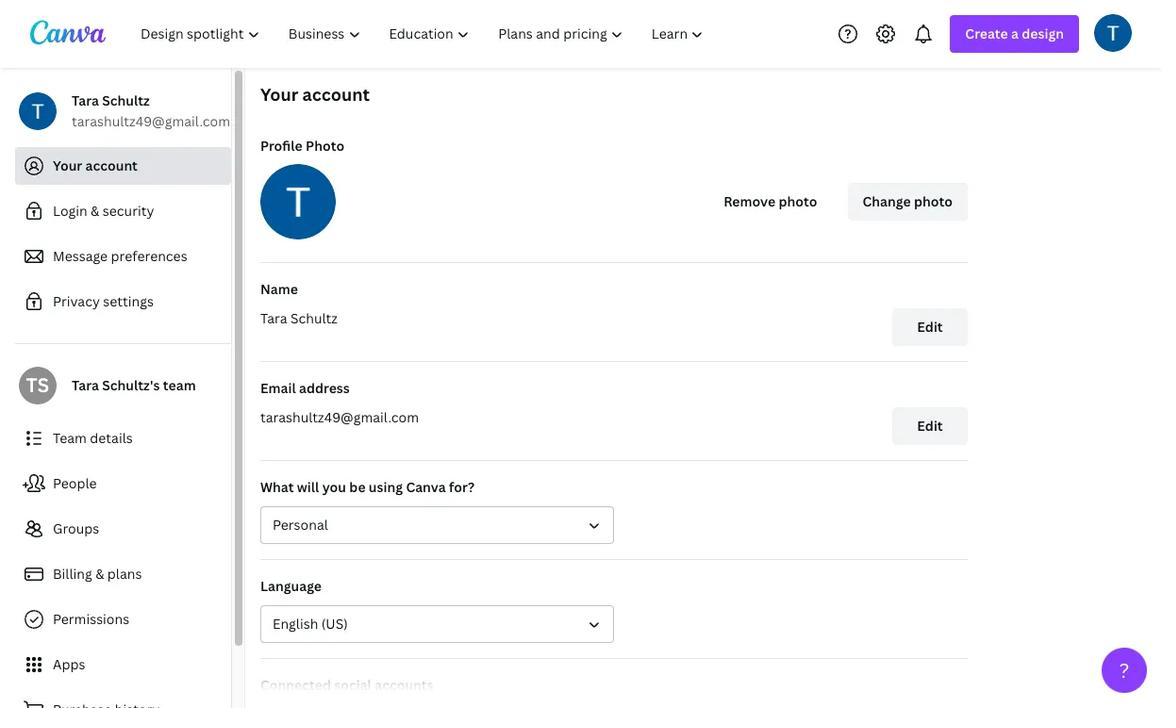 Task type: describe. For each thing, give the bounding box(es) containing it.
canva
[[406, 478, 446, 496]]

using
[[369, 478, 403, 496]]

create
[[965, 25, 1008, 42]]

billing & plans
[[53, 565, 142, 583]]

0 horizontal spatial tarashultz49@gmail.com
[[72, 112, 230, 130]]

tara schultz's team image
[[19, 367, 57, 405]]

people link
[[15, 465, 231, 503]]

privacy settings link
[[15, 283, 231, 321]]

tara schultz tarashultz49@gmail.com
[[72, 92, 230, 130]]

Language: English (US) button
[[260, 606, 614, 643]]

edit button for tarashultz49@gmail.com
[[892, 408, 968, 445]]

billing
[[53, 565, 92, 583]]

tara for tara schultz tarashultz49@gmail.com
[[72, 92, 99, 109]]

permissions
[[53, 610, 129, 628]]

1 vertical spatial your account
[[53, 157, 138, 175]]

tara schultz's team
[[72, 376, 196, 394]]

details
[[90, 429, 133, 447]]

1 vertical spatial tarashultz49@gmail.com
[[260, 408, 419, 426]]

team
[[53, 429, 87, 447]]

0 horizontal spatial your
[[53, 157, 82, 175]]

tara for tara schultz
[[260, 309, 287, 327]]

change
[[863, 192, 911, 210]]

login & security
[[53, 202, 154, 220]]

be
[[349, 478, 366, 496]]

? button
[[1102, 648, 1147, 693]]

edit for tara schultz
[[917, 318, 943, 336]]

?
[[1119, 658, 1130, 684]]

apps link
[[15, 646, 231, 684]]

privacy
[[53, 292, 100, 310]]

schultz for tara schultz
[[290, 309, 338, 327]]

(us)
[[321, 615, 348, 633]]

tara for tara schultz's team
[[72, 376, 99, 394]]

create a design button
[[950, 15, 1079, 53]]

change photo
[[863, 192, 953, 210]]

0 vertical spatial your
[[260, 83, 298, 106]]

language
[[260, 577, 322, 595]]

team details
[[53, 429, 133, 447]]

edit button for tara schultz
[[892, 308, 968, 346]]

security
[[103, 202, 154, 220]]

name
[[260, 280, 298, 298]]

profile
[[260, 137, 303, 155]]

social
[[334, 676, 372, 694]]

tara schultz
[[260, 309, 338, 327]]

english
[[273, 615, 318, 633]]

billing & plans link
[[15, 556, 231, 593]]

edit for tarashultz49@gmail.com
[[917, 417, 943, 435]]

photo
[[306, 137, 344, 155]]

0 horizontal spatial account
[[85, 157, 138, 175]]

tara schultz's team element
[[19, 367, 57, 405]]

you
[[322, 478, 346, 496]]

schultz for tara schultz tarashultz49@gmail.com
[[102, 92, 150, 109]]

1 horizontal spatial account
[[302, 83, 370, 106]]



Task type: vqa. For each thing, say whether or not it's contained in the screenshot.
2
no



Task type: locate. For each thing, give the bounding box(es) containing it.
connected
[[260, 676, 331, 694]]

1 vertical spatial account
[[85, 157, 138, 175]]

schultz
[[102, 92, 150, 109], [290, 309, 338, 327]]

& for billing
[[95, 565, 104, 583]]

groups
[[53, 520, 99, 538]]

tarashultz49@gmail.com
[[72, 112, 230, 130], [260, 408, 419, 426]]

photo right change
[[914, 192, 953, 210]]

1 edit from the top
[[917, 318, 943, 336]]

0 vertical spatial schultz
[[102, 92, 150, 109]]

your
[[260, 83, 298, 106], [53, 157, 82, 175]]

1 edit button from the top
[[892, 308, 968, 346]]

your account up the photo
[[260, 83, 370, 106]]

tara inside tara schultz tarashultz49@gmail.com
[[72, 92, 99, 109]]

message
[[53, 247, 108, 265]]

tarashultz49@gmail.com down the address
[[260, 408, 419, 426]]

tara left schultz's
[[72, 376, 99, 394]]

&
[[91, 202, 99, 220], [95, 565, 104, 583]]

message preferences link
[[15, 238, 231, 275]]

2 edit button from the top
[[892, 408, 968, 445]]

tarashultz49@gmail.com up "your account" link
[[72, 112, 230, 130]]

create a design
[[965, 25, 1064, 42]]

0 vertical spatial tarashultz49@gmail.com
[[72, 112, 230, 130]]

settings
[[103, 292, 154, 310]]

email address
[[260, 379, 350, 397]]

login & security link
[[15, 192, 231, 230]]

tara schultz image
[[1094, 14, 1132, 51]]

groups link
[[15, 510, 231, 548]]

2 vertical spatial tara
[[72, 376, 99, 394]]

Personal button
[[260, 507, 614, 544]]

account up the photo
[[302, 83, 370, 106]]

schultz down name
[[290, 309, 338, 327]]

1 vertical spatial &
[[95, 565, 104, 583]]

your up the login
[[53, 157, 82, 175]]

0 vertical spatial account
[[302, 83, 370, 106]]

1 horizontal spatial your account
[[260, 83, 370, 106]]

edit
[[917, 318, 943, 336], [917, 417, 943, 435]]

privacy settings
[[53, 292, 154, 310]]

0 vertical spatial &
[[91, 202, 99, 220]]

address
[[299, 379, 350, 397]]

account
[[302, 83, 370, 106], [85, 157, 138, 175]]

people
[[53, 475, 97, 492]]

your account up login & security
[[53, 157, 138, 175]]

connected social accounts
[[260, 676, 434, 694]]

1 vertical spatial edit button
[[892, 408, 968, 445]]

schultz up "your account" link
[[102, 92, 150, 109]]

tara up "your account" link
[[72, 92, 99, 109]]

remove photo button
[[709, 183, 833, 221]]

team details link
[[15, 420, 231, 458]]

email
[[260, 379, 296, 397]]

1 vertical spatial schultz
[[290, 309, 338, 327]]

tara
[[72, 92, 99, 109], [260, 309, 287, 327], [72, 376, 99, 394]]

2 photo from the left
[[914, 192, 953, 210]]

profile photo
[[260, 137, 344, 155]]

tara down name
[[260, 309, 287, 327]]

1 vertical spatial your
[[53, 157, 82, 175]]

0 vertical spatial tara
[[72, 92, 99, 109]]

1 horizontal spatial tarashultz49@gmail.com
[[260, 408, 419, 426]]

login
[[53, 202, 87, 220]]

0 horizontal spatial your account
[[53, 157, 138, 175]]

english (us)
[[273, 615, 348, 633]]

0 vertical spatial edit button
[[892, 308, 968, 346]]

preferences
[[111, 247, 187, 265]]

account up login & security
[[85, 157, 138, 175]]

for?
[[449, 478, 475, 496]]

top level navigation element
[[128, 15, 720, 53]]

what
[[260, 478, 294, 496]]

plans
[[107, 565, 142, 583]]

& right the login
[[91, 202, 99, 220]]

change photo button
[[848, 183, 968, 221]]

edit button
[[892, 308, 968, 346], [892, 408, 968, 445]]

permissions link
[[15, 601, 231, 639]]

a
[[1011, 25, 1019, 42]]

your up 'profile'
[[260, 83, 298, 106]]

your account link
[[15, 147, 231, 185]]

accounts
[[375, 676, 434, 694]]

what will you be using canva for?
[[260, 478, 475, 496]]

0 vertical spatial edit
[[917, 318, 943, 336]]

schultz's
[[102, 376, 160, 394]]

team
[[163, 376, 196, 394]]

photo
[[779, 192, 817, 210], [914, 192, 953, 210]]

will
[[297, 478, 319, 496]]

design
[[1022, 25, 1064, 42]]

remove photo
[[724, 192, 817, 210]]

photo right remove
[[779, 192, 817, 210]]

1 horizontal spatial schultz
[[290, 309, 338, 327]]

apps
[[53, 656, 85, 674]]

message preferences
[[53, 247, 187, 265]]

personal
[[273, 516, 328, 534]]

1 vertical spatial tara
[[260, 309, 287, 327]]

1 horizontal spatial photo
[[914, 192, 953, 210]]

1 photo from the left
[[779, 192, 817, 210]]

photo for change photo
[[914, 192, 953, 210]]

your account
[[260, 83, 370, 106], [53, 157, 138, 175]]

remove
[[724, 192, 776, 210]]

1 vertical spatial edit
[[917, 417, 943, 435]]

1 horizontal spatial your
[[260, 83, 298, 106]]

0 horizontal spatial photo
[[779, 192, 817, 210]]

0 horizontal spatial schultz
[[102, 92, 150, 109]]

photo for remove photo
[[779, 192, 817, 210]]

0 vertical spatial your account
[[260, 83, 370, 106]]

schultz inside tara schultz tarashultz49@gmail.com
[[102, 92, 150, 109]]

2 edit from the top
[[917, 417, 943, 435]]

& left the plans at the bottom of the page
[[95, 565, 104, 583]]

& for login
[[91, 202, 99, 220]]



